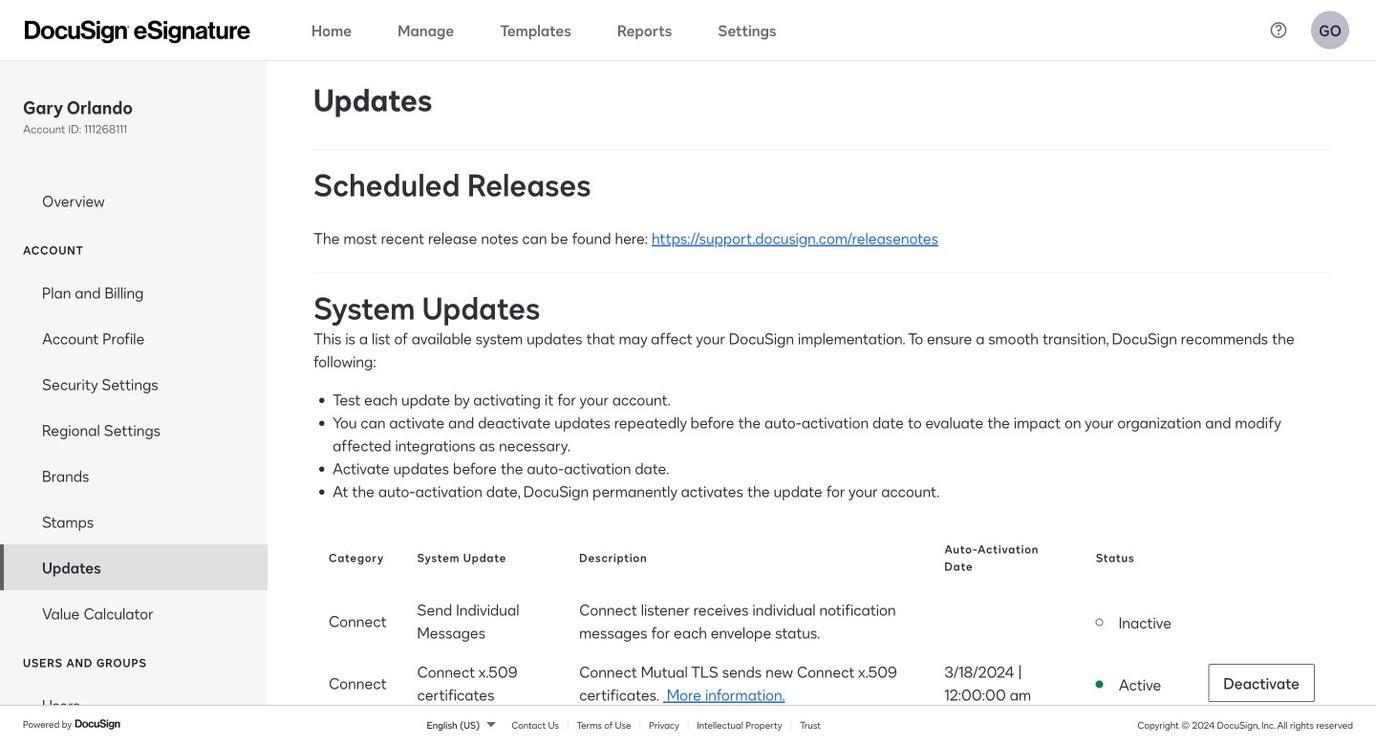 Task type: locate. For each thing, give the bounding box(es) containing it.
docusign image
[[75, 717, 122, 732]]



Task type: describe. For each thing, give the bounding box(es) containing it.
account element
[[0, 270, 268, 637]]

docusign admin image
[[25, 21, 250, 43]]



Task type: vqa. For each thing, say whether or not it's contained in the screenshot.
Account element
yes



